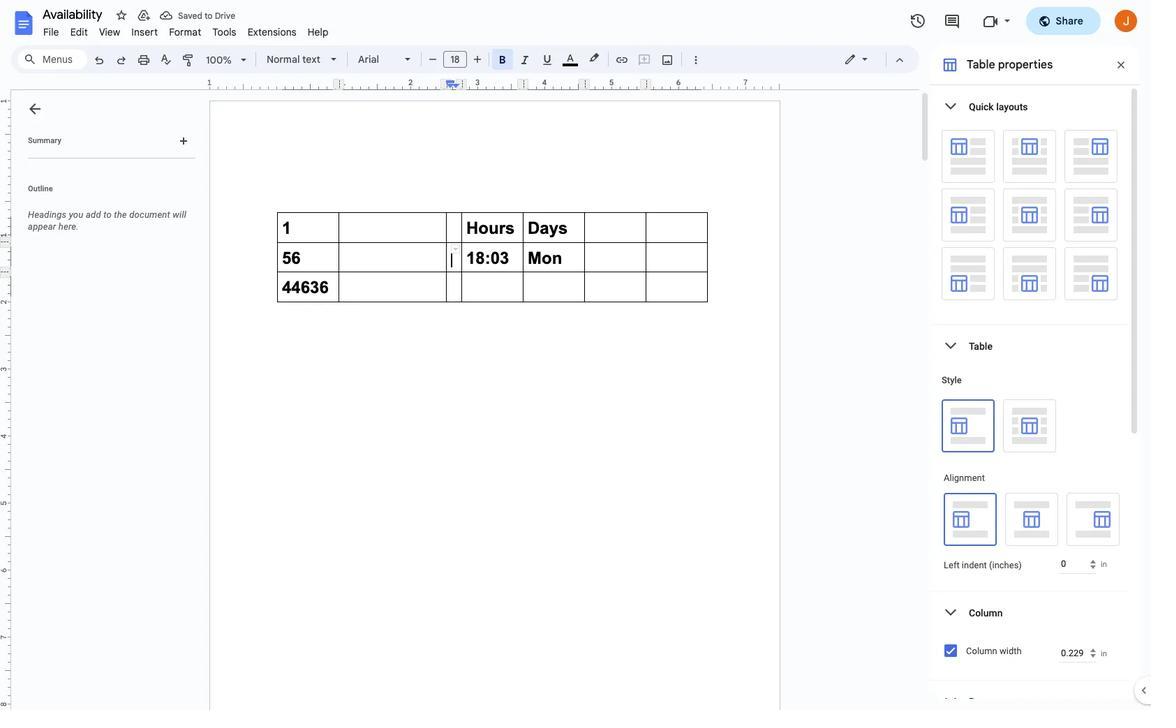 Task type: locate. For each thing, give the bounding box(es) containing it.
saved
[[178, 10, 202, 21]]

drive
[[215, 10, 235, 21]]

to inside headings you add to the document will appear here.
[[103, 209, 112, 220]]

column width
[[966, 646, 1022, 656]]

add
[[86, 209, 101, 220]]

0 vertical spatial column
[[969, 607, 1003, 618]]

saved to drive button
[[156, 6, 239, 25]]

summary
[[28, 136, 61, 145]]

1 vertical spatial to
[[103, 209, 112, 220]]

table inside tab
[[969, 340, 993, 352]]

share
[[1056, 15, 1084, 27]]

view menu item
[[93, 24, 126, 40]]

column for column
[[969, 607, 1003, 618]]

Align table to bottom and left document margins radio
[[942, 247, 995, 300]]

to inside button
[[205, 10, 213, 21]]

2 in from the top
[[1101, 649, 1107, 658]]

1 vertical spatial in
[[1101, 649, 1107, 658]]

1
[[207, 78, 212, 87]]

font list. arial selected. option
[[358, 50, 397, 69]]

column left width
[[966, 646, 998, 656]]

Align table to top and left document margins radio
[[942, 0, 1001, 681]]

1 vertical spatial column
[[966, 646, 998, 656]]

saved to drive
[[178, 10, 235, 21]]

to left the at the left top of the page
[[103, 209, 112, 220]]

Align table to left document margin and center vertically radio
[[942, 189, 995, 242]]

Column width checkbox
[[945, 644, 957, 657]]

0 vertical spatial to
[[205, 10, 213, 21]]

file menu item
[[38, 24, 65, 40]]

click to select borders image
[[451, 244, 460, 253]]

format menu item
[[164, 24, 207, 40]]

Align table to bottom document margin and center horizontally radio
[[1003, 247, 1056, 300]]

menu bar containing file
[[38, 18, 334, 41]]

table for table properties
[[967, 58, 995, 72]]

in right left table indent, measured in inches. value must be between -1080 and 1080 text box
[[1101, 560, 1107, 569]]

column up column width
[[969, 607, 1003, 618]]

share button
[[1026, 7, 1101, 35]]

view
[[99, 26, 120, 38]]

1 horizontal spatial to
[[205, 10, 213, 21]]

to
[[205, 10, 213, 21], [103, 209, 112, 220]]

tools menu item
[[207, 24, 242, 40]]

table
[[967, 58, 995, 72], [969, 340, 993, 352]]

main toolbar
[[87, 0, 707, 659]]

in for column width, measured in inches. value must be between 0 and 8.5 text box
[[1101, 649, 1107, 658]]

table for table
[[969, 340, 993, 352]]

Left alignment radio
[[944, 493, 997, 546]]

Zoom text field
[[202, 50, 236, 70]]

Rename text field
[[38, 6, 110, 22]]

headings
[[28, 209, 67, 220]]

insert menu item
[[126, 24, 164, 40]]

you
[[69, 209, 83, 220]]

alignment
[[944, 473, 985, 483]]

Align table to top and right document margins radio
[[1065, 130, 1118, 183]]

menu bar banner
[[0, 0, 1151, 710]]

mode and view toolbar
[[834, 45, 911, 73]]

in right column width, measured in inches. value must be between 0 and 8.5 text box
[[1101, 649, 1107, 658]]

0 horizontal spatial to
[[103, 209, 112, 220]]

the
[[114, 209, 127, 220]]

insert
[[131, 26, 158, 38]]

Font size text field
[[444, 51, 466, 68]]

Menus field
[[17, 50, 87, 69]]

1 in from the top
[[1101, 560, 1107, 569]]

here.
[[58, 221, 79, 232]]

table tab
[[931, 325, 1129, 367]]

1 vertical spatial table
[[969, 340, 993, 352]]

edit
[[70, 26, 88, 38]]

table properties
[[967, 58, 1053, 72]]

in
[[1101, 560, 1107, 569], [1101, 649, 1107, 658]]

table properties section
[[931, 0, 1140, 710]]

column inside column tab
[[969, 607, 1003, 618]]

0 vertical spatial table
[[967, 58, 995, 72]]

Align table to top document margin and center horizontally radio
[[1003, 0, 1063, 183]]

in for left table indent, measured in inches. value must be between -1080 and 1080 text box
[[1101, 560, 1107, 569]]

menu bar
[[38, 18, 334, 41]]

normal
[[267, 53, 300, 66]]

appear
[[28, 221, 56, 232]]

to left drive
[[205, 10, 213, 21]]

column
[[969, 607, 1003, 618], [966, 646, 998, 656]]

will
[[173, 209, 186, 220]]

0 vertical spatial in
[[1101, 560, 1107, 569]]



Task type: vqa. For each thing, say whether or not it's contained in the screenshot.
Quick layouts tab
yes



Task type: describe. For each thing, give the bounding box(es) containing it.
menu bar inside menu bar banner
[[38, 18, 334, 41]]

document outline element
[[11, 90, 201, 710]]

arial
[[358, 53, 379, 66]]

styles list. normal text selected. option
[[267, 50, 323, 69]]

table properties application
[[0, 0, 1151, 710]]

summary heading
[[28, 135, 61, 147]]

left indent (inches)
[[944, 560, 1022, 570]]

width
[[1000, 646, 1022, 656]]

file
[[43, 26, 59, 38]]

Zoom field
[[200, 50, 253, 71]]

Left table indent, measured in inches. Value must be between -1080 and 1080 text field
[[1060, 555, 1096, 574]]

extensions menu item
[[242, 24, 302, 40]]

quick
[[969, 101, 994, 112]]

layouts
[[996, 101, 1028, 112]]

extensions
[[248, 26, 297, 38]]

row tab
[[931, 681, 1129, 710]]

column for column width
[[966, 646, 998, 656]]

document
[[129, 209, 170, 220]]

Inline style radio
[[942, 399, 995, 452]]

format
[[169, 26, 201, 38]]

properties
[[998, 58, 1053, 72]]

quick layouts
[[969, 101, 1028, 112]]

Right alignment radio
[[1067, 493, 1120, 546]]

Font size field
[[443, 51, 473, 68]]

tools
[[213, 26, 236, 38]]

edit menu item
[[65, 24, 93, 40]]

outline heading
[[11, 184, 201, 203]]

left
[[944, 560, 960, 570]]

help menu item
[[302, 24, 334, 40]]

Column width, measured in inches. Value must be between 0 and 8.5 text field
[[1060, 644, 1096, 663]]

Star checkbox
[[112, 6, 131, 25]]

Wrap text style radio
[[1003, 399, 1056, 452]]

Center table within document margins radio
[[1003, 189, 1056, 242]]

indent
[[962, 560, 987, 570]]

Align table to bottom and right document margins radio
[[1065, 247, 1118, 300]]

column tab
[[931, 592, 1129, 633]]

text
[[302, 53, 320, 66]]

text color image
[[563, 50, 578, 66]]

quick layouts tab
[[931, 86, 1129, 127]]

row
[[969, 696, 988, 707]]

outline
[[28, 184, 53, 193]]

(inches)
[[989, 560, 1022, 570]]

help
[[308, 26, 329, 38]]

headings you add to the document will appear here.
[[28, 209, 186, 232]]

normal text
[[267, 53, 320, 66]]

Align table to right document margin and center vertically radio
[[1065, 189, 1118, 242]]

style
[[942, 375, 962, 385]]

Center alignment radio
[[1005, 493, 1059, 546]]

insert image image
[[659, 50, 676, 69]]

highlight color image
[[587, 50, 602, 66]]



